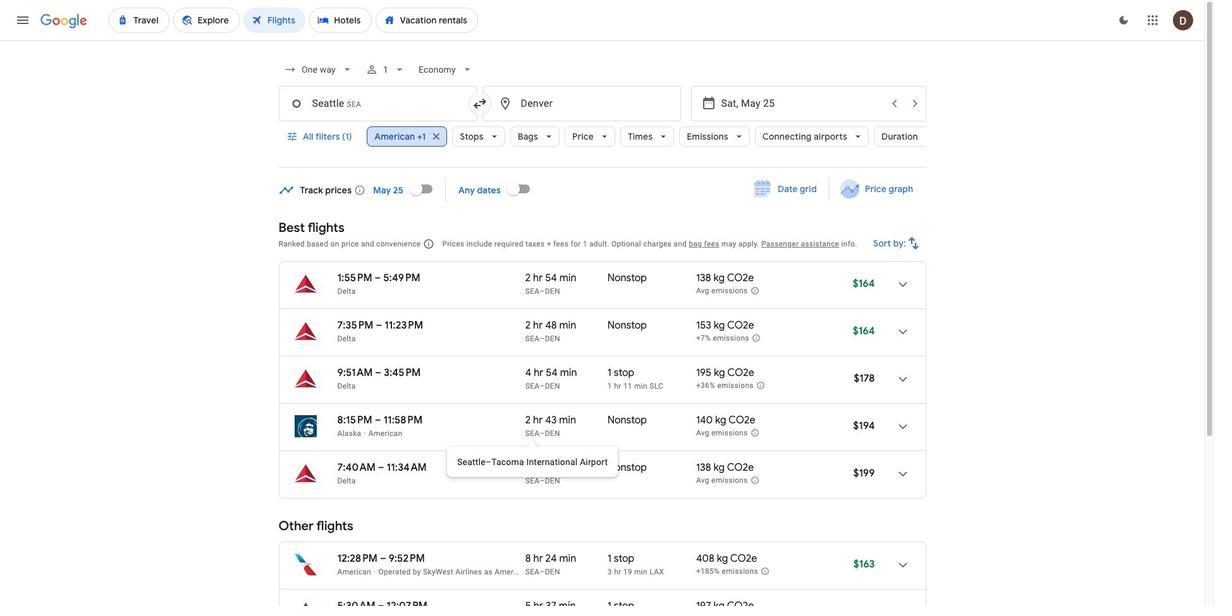 Task type: describe. For each thing, give the bounding box(es) containing it.
loading results progress bar
[[0, 40, 1205, 43]]

leaves seattle–tacoma international airport at 7:35 pm on saturday, may 25 and arrives at denver international airport at 11:23 pm on saturday, may 25. element
[[337, 319, 423, 332]]

total duration 2 hr 54 min. element for leaves seattle–tacoma international airport at 7:40 am on saturday, may 25 and arrives at denver international airport at 11:34 am on saturday, may 25. element at the left bottom
[[525, 462, 608, 476]]

leaves seattle–tacoma international airport at 5:30 am on saturday, may 25 and arrives at denver international airport at 12:07 pm on saturday, may 25. element
[[337, 600, 428, 606]]

carbon emissions estimate: 140 kilograms. average emissions. learn more about this emissions estimate image
[[750, 429, 759, 438]]

Arrival time: 12:07 PM. text field
[[386, 600, 428, 606]]

Departure text field
[[721, 87, 883, 121]]

164 us dollars text field for flight details. leaves seattle–tacoma international airport at 7:35 pm on saturday, may 25 and arrives at denver international airport at 11:23 pm on saturday, may 25. image
[[853, 325, 875, 338]]

Departure time: 7:40 AM. text field
[[337, 462, 376, 474]]

carbon emissions estimate: 195 kilograms. +36% emissions. learn more about this emissions estimate image
[[756, 381, 765, 390]]

leaves seattle–tacoma international airport at 9:51 am on saturday, may 25 and arrives at denver international airport at 3:45 pm on saturday, may 25. element
[[337, 367, 421, 379]]

leaves seattle–tacoma international airport at 12:28 pm on saturday, may 25 and arrives at denver international airport at 9:52 pm on saturday, may 25. element
[[337, 553, 425, 565]]

194 US dollars text field
[[853, 420, 875, 433]]

flight details. leaves seattle–tacoma international airport at 12:28 pm on saturday, may 25 and arrives at denver international airport at 9:52 pm on saturday, may 25. image
[[888, 550, 918, 580]]

total duration 2 hr 43 min. element
[[525, 414, 608, 429]]

flight details. leaves seattle–tacoma international airport at 7:35 pm on saturday, may 25 and arrives at denver international airport at 11:23 pm on saturday, may 25. image
[[888, 317, 918, 347]]

1 stop flight. element for 'total duration 4 hr 54 min.' element
[[608, 367, 634, 381]]

flight details. leaves seattle–tacoma international airport at 1:55 pm on saturday, may 25 and arrives at denver international airport at 5:49 pm on saturday, may 25. image
[[888, 269, 918, 300]]

1 stop flight. element for total duration 8 hr 24 min. element
[[608, 553, 634, 567]]

Arrival time: 5:49 PM. text field
[[383, 272, 420, 285]]

Departure time: 1:55 PM. text field
[[337, 272, 372, 285]]

178 US dollars text field
[[854, 372, 875, 385]]

swap origin and destination. image
[[472, 96, 487, 111]]

total duration 5 hr 37 min. element
[[525, 600, 608, 606]]

Departure time: 5:30 AM. text field
[[337, 600, 375, 606]]

Departure time: 9:51 AM. text field
[[337, 367, 373, 379]]

carbon emissions estimate: 153 kilograms. +7% emissions. learn more about this emissions estimate image
[[752, 334, 761, 343]]

Arrival time: 11:58 PM. text field
[[383, 414, 423, 427]]

total duration 8 hr 24 min. element
[[525, 553, 608, 567]]

nonstop flight. element for total duration 2 hr 54 min. element related to leaves seattle–tacoma international airport at 7:40 am on saturday, may 25 and arrives at denver international airport at 11:34 am on saturday, may 25. element at the left bottom
[[608, 462, 647, 476]]

Where to? text field
[[482, 86, 681, 121]]

nonstop flight. element for total duration 2 hr 54 min. element corresponding to leaves seattle–tacoma international airport at 1:55 pm on saturday, may 25 and arrives at denver international airport at 5:49 pm on saturday, may 25. element
[[608, 272, 647, 286]]

carbon emissions estimate: 138 kilograms. average emissions. learn more about this emissions estimate image
[[750, 476, 759, 485]]

leaves seattle–tacoma international airport at 8:15 pm on saturday, may 25 and arrives at denver international airport at 11:58 pm on saturday, may 25. element
[[337, 414, 423, 427]]

flight details. leaves seattle–tacoma international airport at 7:40 am on saturday, may 25 and arrives at denver international airport at 11:34 am on saturday, may 25. image
[[888, 459, 918, 489]]



Task type: locate. For each thing, give the bounding box(es) containing it.
find the best price region
[[279, 174, 926, 211]]

main menu image
[[15, 13, 30, 28]]

nonstop flight. element for total duration 2 hr 48 min. element
[[608, 319, 647, 334]]

None field
[[279, 54, 358, 85], [414, 54, 479, 85], [279, 54, 358, 85], [414, 54, 479, 85]]

change appearance image
[[1109, 5, 1139, 35]]

1 vertical spatial total duration 2 hr 54 min. element
[[525, 462, 608, 476]]

Departure time: 7:35 PM. text field
[[337, 319, 373, 332]]

1 1 stop flight. element from the top
[[608, 367, 634, 381]]

2 1 stop flight. element from the top
[[608, 553, 634, 567]]

total duration 2 hr 54 min. element down total duration 2 hr 43 min. element at the bottom
[[525, 462, 608, 476]]

leaves seattle–tacoma international airport at 7:40 am on saturday, may 25 and arrives at denver international airport at 11:34 am on saturday, may 25. element
[[337, 462, 427, 474]]

carbon emissions estimate: 138 kilograms. average emissions. learn more about this emissions estimate image
[[750, 286, 759, 295]]

Departure time: 12:28 PM. text field
[[337, 553, 378, 565]]

1 164 us dollars text field from the top
[[853, 278, 875, 290]]

163 US dollars text field
[[853, 558, 875, 571]]

0 vertical spatial 1 stop flight. element
[[608, 367, 634, 381]]

None search field
[[279, 54, 940, 168]]

0 vertical spatial 164 us dollars text field
[[853, 278, 875, 290]]

Departure time: 8:15 PM. text field
[[337, 414, 372, 427]]

1 total duration 2 hr 54 min. element from the top
[[525, 272, 608, 286]]

Arrival time: 9:52 PM. text field
[[389, 553, 425, 565]]

nonstop flight. element
[[608, 272, 647, 286], [608, 319, 647, 334], [608, 414, 647, 429], [608, 462, 647, 476]]

learn more about ranking image
[[423, 238, 435, 250]]

Arrival time: 11:23 PM. text field
[[385, 319, 423, 332]]

leaves seattle–tacoma international airport at 1:55 pm on saturday, may 25 and arrives at denver international airport at 5:49 pm on saturday, may 25. element
[[337, 272, 420, 285]]

0 vertical spatial total duration 2 hr 54 min. element
[[525, 272, 608, 286]]

total duration 2 hr 48 min. element
[[525, 319, 608, 334]]

199 US dollars text field
[[853, 467, 875, 480]]

4 nonstop flight. element from the top
[[608, 462, 647, 476]]

Arrival time: 11:34 AM. text field
[[387, 462, 427, 474]]

164 us dollars text field left flight details. leaves seattle–tacoma international airport at 1:55 pm on saturday, may 25 and arrives at denver international airport at 5:49 pm on saturday, may 25. image
[[853, 278, 875, 290]]

Arrival time: 3:45 PM. text field
[[384, 367, 421, 379]]

1 nonstop flight. element from the top
[[608, 272, 647, 286]]

learn more about tracked prices image
[[354, 184, 366, 196]]

3 nonstop flight. element from the top
[[608, 414, 647, 429]]

flight details. leaves seattle–tacoma international airport at 9:51 am on saturday, may 25 and arrives at denver international airport at 3:45 pm on saturday, may 25. image
[[888, 364, 918, 395]]

164 us dollars text field for flight details. leaves seattle–tacoma international airport at 1:55 pm on saturday, may 25 and arrives at denver international airport at 5:49 pm on saturday, may 25. image
[[853, 278, 875, 290]]

2 nonstop flight. element from the top
[[608, 319, 647, 334]]

1 vertical spatial 1 stop flight. element
[[608, 553, 634, 567]]

total duration 2 hr 54 min. element up total duration 2 hr 48 min. element
[[525, 272, 608, 286]]

carbon emissions estimate: 408 kilograms. +185% emissions. learn more about this emissions estimate image
[[761, 567, 770, 576]]

164 us dollars text field left flight details. leaves seattle–tacoma international airport at 7:35 pm on saturday, may 25 and arrives at denver international airport at 11:23 pm on saturday, may 25. image
[[853, 325, 875, 338]]

1 vertical spatial 164 us dollars text field
[[853, 325, 875, 338]]

2 total duration 2 hr 54 min. element from the top
[[525, 462, 608, 476]]

total duration 4 hr 54 min. element
[[525, 367, 608, 381]]

1 stop flight. element
[[608, 367, 634, 381], [608, 553, 634, 567], [608, 600, 634, 606]]

2 vertical spatial 1 stop flight. element
[[608, 600, 634, 606]]

main content
[[279, 174, 926, 606]]

164 US dollars text field
[[853, 278, 875, 290], [853, 325, 875, 338]]

total duration 2 hr 54 min. element for leaves seattle–tacoma international airport at 1:55 pm on saturday, may 25 and arrives at denver international airport at 5:49 pm on saturday, may 25. element
[[525, 272, 608, 286]]

3 1 stop flight. element from the top
[[608, 600, 634, 606]]

nonstop flight. element for total duration 2 hr 43 min. element at the bottom
[[608, 414, 647, 429]]

total duration 2 hr 54 min. element
[[525, 272, 608, 286], [525, 462, 608, 476]]

2 164 us dollars text field from the top
[[853, 325, 875, 338]]

Where from? Seattle SEA text field
[[279, 86, 477, 121]]

flight details. leaves seattle–tacoma international airport at 8:15 pm on saturday, may 25 and arrives at denver international airport at 11:58 pm on saturday, may 25. image
[[888, 412, 918, 442]]



Task type: vqa. For each thing, say whether or not it's contained in the screenshot.
Total duration 2 hr 54 min. element associated with Nonstop flight. ELEMENT for Carbon emissions estimate: 138 kilograms. Average emissions. Learn more about this emissions estimate image
yes



